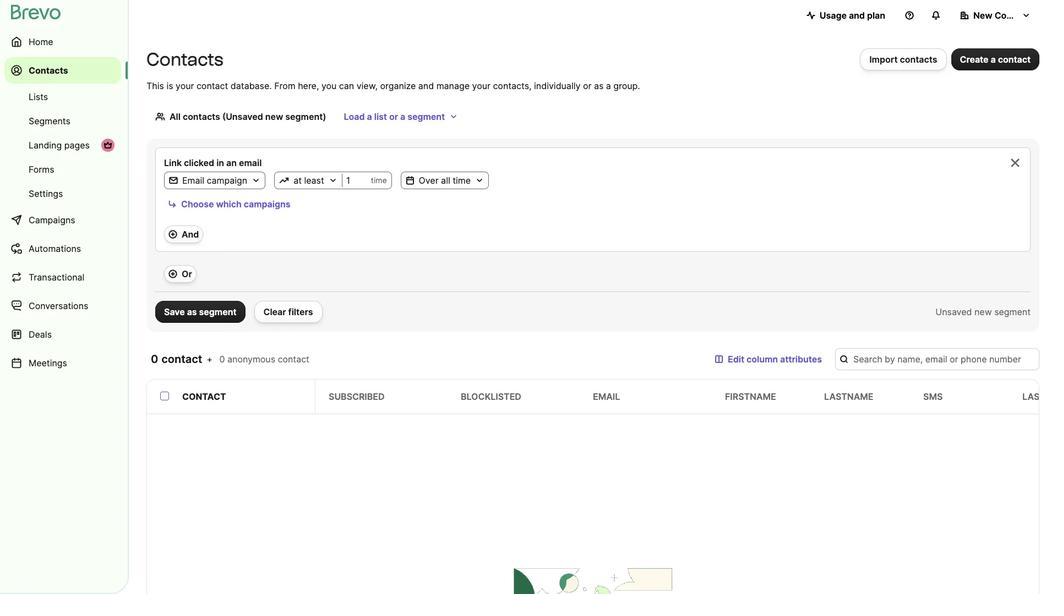 Task type: locate. For each thing, give the bounding box(es) containing it.
1 vertical spatial new
[[974, 307, 992, 318]]

at least
[[294, 175, 324, 186]]

segment)
[[285, 111, 326, 122]]

and
[[182, 229, 199, 240]]

over all time
[[419, 175, 471, 186]]

and left plan
[[849, 10, 865, 21]]

new
[[265, 111, 283, 122], [974, 307, 992, 318]]

1 horizontal spatial time
[[453, 175, 471, 186]]

or inside button
[[389, 111, 398, 122]]

contacts up is
[[146, 49, 223, 70]]

import
[[869, 54, 898, 65]]

or right list
[[389, 111, 398, 122]]

and left the manage
[[418, 80, 434, 91]]

email campaign button
[[165, 174, 265, 187]]

0 horizontal spatial 0
[[151, 353, 159, 366]]

can
[[339, 80, 354, 91]]

0 horizontal spatial new
[[265, 111, 283, 122]]

1 vertical spatial as
[[187, 307, 197, 318]]

time right all on the top left of page
[[453, 175, 471, 186]]

import contacts button
[[860, 48, 947, 70]]

conversations
[[29, 301, 88, 312]]

0 horizontal spatial contacts
[[183, 111, 220, 122]]

all
[[441, 175, 450, 186]]

time left over
[[371, 176, 387, 185]]

0 left +
[[151, 353, 159, 366]]

your
[[176, 80, 194, 91], [472, 80, 491, 91]]

plan
[[867, 10, 885, 21]]

meetings link
[[4, 350, 121, 377]]

automations link
[[4, 236, 121, 262]]

an
[[226, 157, 237, 168]]

1 horizontal spatial 0
[[219, 354, 225, 365]]

1 horizontal spatial and
[[849, 10, 865, 21]]

contact right create
[[998, 54, 1031, 65]]

contacts
[[146, 49, 223, 70], [29, 65, 68, 76]]

0 horizontal spatial segment
[[199, 307, 236, 318]]

home link
[[4, 29, 121, 55]]

1 horizontal spatial your
[[472, 80, 491, 91]]

contacts right all
[[183, 111, 220, 122]]

which
[[216, 199, 242, 210]]

meetings
[[29, 358, 67, 369]]

0 vertical spatial as
[[594, 80, 604, 91]]

contacts right import
[[900, 54, 937, 65]]

time inside button
[[453, 175, 471, 186]]

0 horizontal spatial or
[[389, 111, 398, 122]]

or right individually
[[583, 80, 592, 91]]

1 horizontal spatial contacts
[[900, 54, 937, 65]]

your right is
[[176, 80, 194, 91]]

choose
[[181, 199, 214, 210]]

contacts up lists
[[29, 65, 68, 76]]

1 vertical spatial or
[[389, 111, 398, 122]]

as left group. on the right of the page
[[594, 80, 604, 91]]

segment for save as segment
[[199, 307, 236, 318]]

0 horizontal spatial as
[[187, 307, 197, 318]]

column
[[747, 354, 778, 365]]

lastname
[[824, 391, 873, 402]]

1 horizontal spatial contacts
[[146, 49, 223, 70]]

your right the manage
[[472, 80, 491, 91]]

0 right +
[[219, 354, 225, 365]]

usage and plan button
[[798, 4, 894, 26]]

None number field
[[342, 175, 371, 186]]

contact
[[182, 391, 226, 402]]

0 inside 0 contact + 0 anonymous contact
[[219, 354, 225, 365]]

(unsaved
[[222, 111, 263, 122]]

1 horizontal spatial segment
[[407, 111, 445, 122]]

subscribed
[[329, 391, 385, 402]]

contact inside 0 contact + 0 anonymous contact
[[278, 354, 309, 365]]

2 horizontal spatial segment
[[994, 307, 1031, 318]]

this is your contact database. from here, you can view, organize and manage your contacts, individually or as a group.
[[146, 80, 640, 91]]

new
[[973, 10, 993, 21]]

clear filters button
[[254, 301, 322, 323]]

over
[[419, 175, 439, 186]]

all contacts (unsaved new segment)
[[170, 111, 326, 122]]

a
[[991, 54, 996, 65], [606, 80, 611, 91], [367, 111, 372, 122], [400, 111, 405, 122]]

contact
[[998, 54, 1031, 65], [197, 80, 228, 91], [161, 353, 202, 366], [278, 354, 309, 365]]

or button
[[164, 265, 196, 283]]

0 vertical spatial contacts
[[900, 54, 937, 65]]

email
[[593, 391, 620, 402]]

database.
[[231, 80, 272, 91]]

over all time button
[[401, 174, 488, 187]]

organize
[[380, 80, 416, 91]]

edit column attributes
[[728, 354, 822, 365]]

list
[[374, 111, 387, 122]]

clear
[[263, 307, 286, 318]]

0 horizontal spatial and
[[418, 80, 434, 91]]

1 your from the left
[[176, 80, 194, 91]]

link
[[164, 157, 182, 168]]

attributes
[[780, 354, 822, 365]]

contacts
[[900, 54, 937, 65], [183, 111, 220, 122]]

segments link
[[4, 110, 121, 132]]

0 vertical spatial or
[[583, 80, 592, 91]]

filters
[[288, 307, 313, 318]]

as inside "button"
[[187, 307, 197, 318]]

contact right anonymous
[[278, 354, 309, 365]]

usage
[[820, 10, 847, 21]]

unsaved
[[936, 307, 972, 318]]

new company
[[973, 10, 1035, 21]]

contacts inside the import contacts button
[[900, 54, 937, 65]]

1 horizontal spatial or
[[583, 80, 592, 91]]

pages
[[64, 140, 90, 151]]

a left list
[[367, 111, 372, 122]]

choose which campaigns
[[181, 199, 290, 210]]

or
[[583, 80, 592, 91], [389, 111, 398, 122]]

0 horizontal spatial your
[[176, 80, 194, 91]]

create a contact
[[960, 54, 1031, 65]]

Search by name, email or phone number search field
[[835, 349, 1039, 371]]

forms link
[[4, 159, 121, 181]]

0 vertical spatial new
[[265, 111, 283, 122]]

new right (unsaved
[[265, 111, 283, 122]]

0 vertical spatial and
[[849, 10, 865, 21]]

new right unsaved
[[974, 307, 992, 318]]

load a list or a segment button
[[335, 106, 467, 128]]

0 contact + 0 anonymous contact
[[151, 353, 309, 366]]

contact left database.
[[197, 80, 228, 91]]

unsaved new segment
[[936, 307, 1031, 318]]

segment inside "button"
[[199, 307, 236, 318]]

as right save
[[187, 307, 197, 318]]

time
[[453, 175, 471, 186], [371, 176, 387, 185]]

1 vertical spatial contacts
[[183, 111, 220, 122]]

and
[[849, 10, 865, 21], [418, 80, 434, 91]]



Task type: vqa. For each thing, say whether or not it's contained in the screenshot.
20
no



Task type: describe. For each thing, give the bounding box(es) containing it.
a right create
[[991, 54, 996, 65]]

edit
[[728, 354, 744, 365]]

in
[[216, 157, 224, 168]]

left___rvooi image
[[104, 141, 112, 150]]

segment for unsaved new segment
[[994, 307, 1031, 318]]

contact left +
[[161, 353, 202, 366]]

contacts for import
[[900, 54, 937, 65]]

email
[[239, 157, 262, 168]]

clear filters
[[263, 307, 313, 318]]

usage and plan
[[820, 10, 885, 21]]

individually
[[534, 80, 581, 91]]

save as segment
[[164, 307, 236, 318]]

contacts,
[[493, 80, 532, 91]]

create
[[960, 54, 989, 65]]

group.
[[613, 80, 640, 91]]

campaigns link
[[4, 207, 121, 233]]

link clicked in an email
[[164, 157, 262, 168]]

anonymous
[[227, 354, 275, 365]]

sms
[[923, 391, 943, 402]]

last ch
[[1022, 391, 1057, 402]]

segment inside button
[[407, 111, 445, 122]]

transactional link
[[4, 264, 121, 291]]

deals
[[29, 329, 52, 340]]

home
[[29, 36, 53, 47]]

and button
[[164, 226, 203, 243]]

contacts for all
[[183, 111, 220, 122]]

blocklisted
[[461, 391, 521, 402]]

0 horizontal spatial contacts
[[29, 65, 68, 76]]

2 your from the left
[[472, 80, 491, 91]]

this
[[146, 80, 164, 91]]

email campaign
[[182, 175, 247, 186]]

lists link
[[4, 86, 121, 108]]

new company button
[[951, 4, 1039, 26]]

lists
[[29, 91, 48, 102]]

you
[[321, 80, 337, 91]]

import contacts
[[869, 54, 937, 65]]

contacts link
[[4, 57, 121, 84]]

save
[[164, 307, 185, 318]]

last
[[1022, 391, 1045, 402]]

load
[[344, 111, 365, 122]]

transactional
[[29, 272, 84, 283]]

settings
[[29, 188, 63, 199]]

or
[[182, 269, 192, 280]]

1 horizontal spatial new
[[974, 307, 992, 318]]

clicked
[[184, 157, 214, 168]]

firstname
[[725, 391, 776, 402]]

campaigns
[[29, 215, 75, 226]]

0 horizontal spatial time
[[371, 176, 387, 185]]

segments
[[29, 116, 70, 127]]

landing pages
[[29, 140, 90, 151]]

and inside button
[[849, 10, 865, 21]]

1 vertical spatial and
[[418, 80, 434, 91]]

+
[[207, 354, 213, 365]]

a left group. on the right of the page
[[606, 80, 611, 91]]

campaign
[[207, 175, 247, 186]]

is
[[166, 80, 173, 91]]

at
[[294, 175, 302, 186]]

edit column attributes button
[[706, 349, 831, 371]]

contact inside button
[[998, 54, 1031, 65]]

at least button
[[275, 174, 342, 187]]

conversations link
[[4, 293, 121, 319]]

save as segment button
[[155, 301, 245, 323]]

choose which campaigns button
[[164, 196, 294, 213]]

view,
[[357, 80, 378, 91]]

from
[[274, 80, 295, 91]]

ch
[[1048, 391, 1057, 402]]

a right list
[[400, 111, 405, 122]]

landing
[[29, 140, 62, 151]]

create a contact button
[[951, 48, 1039, 70]]

least
[[304, 175, 324, 186]]

automations
[[29, 243, 81, 254]]

1 horizontal spatial as
[[594, 80, 604, 91]]

email
[[182, 175, 204, 186]]

load a list or a segment
[[344, 111, 445, 122]]

deals link
[[4, 322, 121, 348]]

all
[[170, 111, 181, 122]]

landing pages link
[[4, 134, 121, 156]]

settings link
[[4, 183, 121, 205]]

forms
[[29, 164, 54, 175]]



